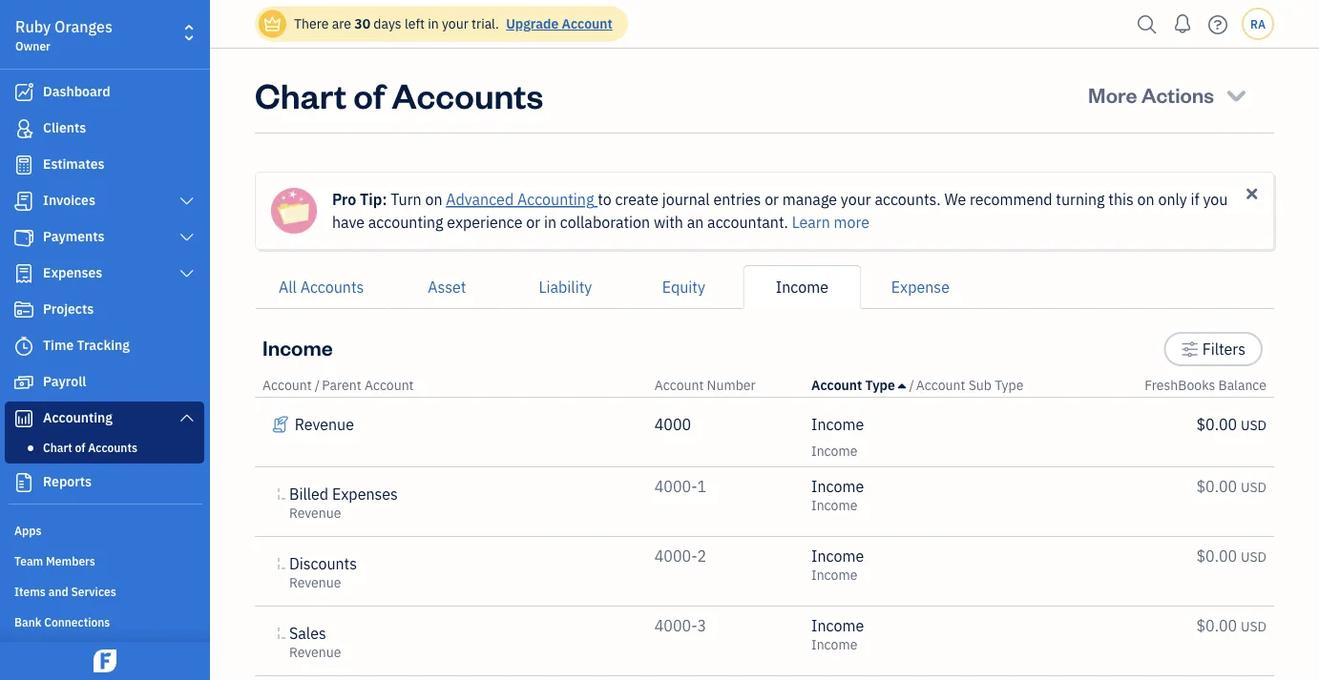 Task type: vqa. For each thing, say whether or not it's contained in the screenshot.


Task type: describe. For each thing, give the bounding box(es) containing it.
2 / from the left
[[909, 377, 914, 394]]

4000-3
[[655, 616, 707, 636]]

4000- for 1
[[655, 477, 697, 497]]

payments
[[43, 228, 105, 245]]

to
[[598, 190, 612, 210]]

entries
[[714, 190, 761, 210]]

only
[[1158, 190, 1187, 210]]

balance
[[1219, 377, 1267, 394]]

invoice image
[[12, 192, 35, 211]]

time
[[43, 337, 74, 354]]

4000
[[655, 415, 691, 435]]

chevron large down image for invoices
[[178, 194, 196, 209]]

upgrade
[[506, 15, 559, 32]]

income button
[[743, 265, 861, 309]]

dashboard
[[43, 83, 110, 100]]

projects
[[43, 300, 94, 318]]

payroll link
[[5, 366, 204, 400]]

upgrade account link
[[502, 15, 613, 32]]

usd for 1
[[1241, 479, 1267, 496]]

expense image
[[12, 264, 35, 284]]

equity
[[662, 277, 705, 297]]

all
[[279, 277, 297, 297]]

caretup image
[[898, 378, 906, 393]]

discounts revenue
[[289, 554, 357, 592]]

learn more link
[[792, 212, 870, 232]]

team
[[14, 554, 43, 569]]

payroll
[[43, 373, 86, 390]]

reports
[[43, 473, 92, 491]]

of inside main element
[[75, 440, 85, 455]]

tracking
[[77, 337, 130, 354]]

account sub type
[[916, 377, 1024, 394]]

1 $0.00 from the top
[[1197, 415, 1237, 435]]

with
[[654, 212, 683, 232]]

freshbooks balance
[[1145, 377, 1267, 394]]

journal
[[662, 190, 710, 210]]

crown image
[[263, 14, 283, 34]]

pro
[[332, 190, 356, 210]]

$0.00 for 1
[[1197, 477, 1237, 497]]

have
[[332, 212, 365, 232]]

experience
[[447, 212, 523, 232]]

estimate image
[[12, 156, 35, 175]]

dashboard image
[[12, 83, 35, 102]]

learn more
[[792, 212, 870, 232]]

settings image
[[1182, 338, 1199, 361]]

learn
[[792, 212, 830, 232]]

advanced
[[446, 190, 514, 210]]

accounting inside main element
[[43, 409, 113, 427]]

you
[[1203, 190, 1228, 210]]

tip:
[[360, 190, 387, 210]]

turning
[[1056, 190, 1105, 210]]

0 vertical spatial accounting
[[517, 190, 594, 210]]

$0.00 usd for 2
[[1197, 547, 1267, 567]]

reports link
[[5, 466, 204, 500]]

1 horizontal spatial of
[[354, 72, 385, 117]]

4000- for 3
[[655, 616, 697, 636]]

4000-2
[[655, 547, 707, 567]]

1 on from the left
[[425, 190, 442, 210]]

1 $0.00 usd from the top
[[1197, 415, 1267, 435]]

sales revenue
[[289, 624, 341, 662]]

freshbooks
[[1145, 377, 1216, 394]]

expenses inside billed expenses revenue
[[332, 485, 398, 505]]

account for account number
[[655, 377, 704, 394]]

accounts.
[[875, 190, 941, 210]]

days
[[374, 15, 402, 32]]

income income for 3
[[812, 616, 864, 654]]

we
[[945, 190, 966, 210]]

search image
[[1132, 10, 1163, 39]]

chart of accounts link
[[9, 436, 200, 459]]

accountant.
[[708, 212, 788, 232]]

invoices
[[43, 191, 95, 209]]

go to help image
[[1203, 10, 1233, 39]]

$0.00 usd for 3
[[1197, 616, 1267, 636]]

your for accounts.
[[841, 190, 871, 210]]

1 horizontal spatial chart
[[255, 72, 347, 117]]

time tracking link
[[5, 329, 204, 364]]

1 vertical spatial or
[[526, 212, 541, 232]]

4000- for 2
[[655, 547, 697, 567]]

revenue inside billed expenses revenue
[[289, 505, 341, 522]]

30
[[354, 15, 370, 32]]

close image
[[1244, 185, 1261, 203]]

chart inside main element
[[43, 440, 72, 455]]

team members
[[14, 554, 95, 569]]

account type button
[[812, 377, 906, 394]]

1 horizontal spatial or
[[765, 190, 779, 210]]

ruby
[[15, 17, 51, 37]]

usd for 3
[[1241, 618, 1267, 636]]

1
[[697, 477, 707, 497]]

collaboration
[[560, 212, 650, 232]]

revenue inside discounts revenue
[[289, 574, 341, 592]]

parent
[[322, 377, 362, 394]]

$0.00 for 2
[[1197, 547, 1237, 567]]

account right upgrade
[[562, 15, 613, 32]]

income inside button
[[776, 277, 829, 297]]

3
[[697, 616, 707, 636]]

accounting
[[368, 212, 444, 232]]

billed
[[289, 485, 329, 505]]

timer image
[[12, 337, 35, 356]]

pro tip: turn on advanced accounting
[[332, 190, 594, 210]]

freshbooks image
[[90, 650, 120, 673]]

ra button
[[1242, 8, 1275, 40]]

expense
[[891, 277, 950, 297]]

more
[[834, 212, 870, 232]]

on inside to create journal entries or manage your accounts. we recommend turning this on only if  you have accounting experience or in collaboration with an accountant.
[[1138, 190, 1155, 210]]

clients
[[43, 119, 86, 137]]

more actions button
[[1071, 72, 1267, 117]]

items
[[14, 584, 46, 600]]

owner
[[15, 38, 50, 53]]



Task type: locate. For each thing, give the bounding box(es) containing it.
expenses inside main element
[[43, 264, 102, 282]]

sub
[[969, 377, 992, 394]]

oranges
[[55, 17, 113, 37]]

account left parent
[[263, 377, 312, 394]]

account type
[[812, 377, 895, 394]]

2 type from the left
[[995, 377, 1024, 394]]

1 horizontal spatial type
[[995, 377, 1024, 394]]

$0.00 usd for 1
[[1197, 477, 1267, 497]]

3 $0.00 from the top
[[1197, 547, 1237, 567]]

expenses right billed
[[332, 485, 398, 505]]

of down 30
[[354, 72, 385, 117]]

liability
[[539, 277, 592, 297]]

account for account / parent account
[[263, 377, 312, 394]]

4000- down 4000-2
[[655, 616, 697, 636]]

chevron large down image down estimates link
[[178, 194, 196, 209]]

accounts
[[392, 72, 544, 117], [300, 277, 364, 297], [88, 440, 137, 455]]

1 vertical spatial chevron large down image
[[178, 266, 196, 282]]

or up accountant.
[[765, 190, 779, 210]]

0 vertical spatial chart of accounts
[[255, 72, 544, 117]]

on right this
[[1138, 190, 1155, 210]]

on
[[425, 190, 442, 210], [1138, 190, 1155, 210]]

items and services link
[[5, 577, 204, 605]]

revenue up the "sales"
[[289, 574, 341, 592]]

accounts inside all accounts button
[[300, 277, 364, 297]]

2 horizontal spatial accounts
[[392, 72, 544, 117]]

filters button
[[1164, 332, 1263, 367]]

revenue down account / parent account
[[295, 415, 354, 435]]

and
[[48, 584, 68, 600]]

sales
[[289, 624, 326, 644]]

0 horizontal spatial type
[[866, 377, 895, 394]]

0 horizontal spatial accounts
[[88, 440, 137, 455]]

discounts
[[289, 554, 357, 574]]

estimates
[[43, 155, 105, 173]]

main element
[[0, 0, 258, 681]]

expenses down payments
[[43, 264, 102, 282]]

1 vertical spatial 4000-
[[655, 547, 697, 567]]

1 / from the left
[[315, 377, 320, 394]]

1 vertical spatial chart of accounts
[[43, 440, 137, 455]]

4000-
[[655, 477, 697, 497], [655, 547, 697, 567], [655, 616, 697, 636]]

1 4000- from the top
[[655, 477, 697, 497]]

your inside to create journal entries or manage your accounts. we recommend turning this on only if  you have accounting experience or in collaboration with an accountant.
[[841, 190, 871, 210]]

bank connections link
[[5, 607, 204, 636]]

2 on from the left
[[1138, 190, 1155, 210]]

bank connections
[[14, 615, 110, 630]]

4 $0.00 usd from the top
[[1197, 616, 1267, 636]]

/
[[315, 377, 320, 394], [909, 377, 914, 394]]

4 income income from the top
[[812, 616, 864, 654]]

members
[[46, 554, 95, 569]]

0 vertical spatial accounts
[[392, 72, 544, 117]]

1 horizontal spatial chart of accounts
[[255, 72, 544, 117]]

accounting
[[517, 190, 594, 210], [43, 409, 113, 427]]

money image
[[12, 373, 35, 392]]

0 horizontal spatial in
[[428, 15, 439, 32]]

4 $0.00 from the top
[[1197, 616, 1237, 636]]

0 horizontal spatial your
[[442, 15, 469, 32]]

ra
[[1251, 16, 1266, 32]]

project image
[[12, 301, 35, 320]]

chart down there
[[255, 72, 347, 117]]

all accounts
[[279, 277, 364, 297]]

liability button
[[506, 265, 625, 309]]

1 type from the left
[[866, 377, 895, 394]]

your for trial.
[[442, 15, 469, 32]]

income income for 2
[[812, 547, 864, 584]]

revenue
[[295, 415, 354, 435], [289, 505, 341, 522], [289, 574, 341, 592], [289, 644, 341, 662]]

0 horizontal spatial chart of accounts
[[43, 440, 137, 455]]

apps
[[14, 523, 41, 538]]

time tracking
[[43, 337, 130, 354]]

accounting link
[[5, 402, 204, 436]]

manage
[[783, 190, 837, 210]]

account left caretup icon
[[812, 377, 862, 394]]

in right left
[[428, 15, 439, 32]]

notifications image
[[1168, 5, 1198, 43]]

1 horizontal spatial /
[[909, 377, 914, 394]]

1 horizontal spatial your
[[841, 190, 871, 210]]

create
[[615, 190, 659, 210]]

advanced accounting link
[[446, 190, 598, 210]]

in inside to create journal entries or manage your accounts. we recommend turning this on only if  you have accounting experience or in collaboration with an accountant.
[[544, 212, 557, 232]]

type right sub
[[995, 377, 1024, 394]]

0 vertical spatial in
[[428, 15, 439, 32]]

0 horizontal spatial expenses
[[43, 264, 102, 282]]

services
[[71, 584, 116, 600]]

1 vertical spatial in
[[544, 212, 557, 232]]

chart of accounts down accounting link
[[43, 440, 137, 455]]

chart up reports
[[43, 440, 72, 455]]

account up 4000
[[655, 377, 704, 394]]

1 vertical spatial expenses
[[332, 485, 398, 505]]

chart
[[255, 72, 347, 117], [43, 440, 72, 455]]

recommend
[[970, 190, 1053, 210]]

account / parent account
[[263, 377, 414, 394]]

more actions
[[1088, 81, 1214, 108]]

or down advanced accounting link
[[526, 212, 541, 232]]

1 vertical spatial accounts
[[300, 277, 364, 297]]

billed expenses revenue
[[289, 485, 398, 522]]

chevron large down image up expenses link
[[178, 230, 196, 245]]

chart image
[[12, 410, 35, 429]]

client image
[[12, 119, 35, 138]]

accounting down payroll
[[43, 409, 113, 427]]

to create journal entries or manage your accounts. we recommend turning this on only if  you have accounting experience or in collaboration with an accountant.
[[332, 190, 1228, 232]]

4000- up 4000-3
[[655, 547, 697, 567]]

projects link
[[5, 293, 204, 327]]

account
[[562, 15, 613, 32], [263, 377, 312, 394], [365, 377, 414, 394], [655, 377, 704, 394], [812, 377, 862, 394], [916, 377, 966, 394]]

1 horizontal spatial expenses
[[332, 485, 398, 505]]

1 vertical spatial accounting
[[43, 409, 113, 427]]

filters
[[1203, 339, 1246, 359]]

2 chevron large down image from the top
[[178, 266, 196, 282]]

accounts right all
[[300, 277, 364, 297]]

2 vertical spatial 4000-
[[655, 616, 697, 636]]

your
[[442, 15, 469, 32], [841, 190, 871, 210]]

on right turn
[[425, 190, 442, 210]]

number
[[707, 377, 756, 394]]

0 vertical spatial expenses
[[43, 264, 102, 282]]

2 $0.00 from the top
[[1197, 477, 1237, 497]]

0 vertical spatial chart
[[255, 72, 347, 117]]

turn
[[391, 190, 422, 210]]

chevron large down image
[[178, 194, 196, 209], [178, 266, 196, 282]]

0 vertical spatial of
[[354, 72, 385, 117]]

3 4000- from the top
[[655, 616, 697, 636]]

your up more on the right of page
[[841, 190, 871, 210]]

2 chevron large down image from the top
[[178, 411, 196, 426]]

0 vertical spatial your
[[442, 15, 469, 32]]

more
[[1088, 81, 1137, 108]]

this
[[1109, 190, 1134, 210]]

2
[[697, 547, 707, 567]]

$0.00 usd
[[1197, 415, 1267, 435], [1197, 477, 1267, 497], [1197, 547, 1267, 567], [1197, 616, 1267, 636]]

asset
[[428, 277, 466, 297]]

2 income income from the top
[[812, 477, 864, 515]]

2 vertical spatial accounts
[[88, 440, 137, 455]]

1 horizontal spatial in
[[544, 212, 557, 232]]

$0.00
[[1197, 415, 1237, 435], [1197, 477, 1237, 497], [1197, 547, 1237, 567], [1197, 616, 1237, 636]]

revenue down discounts revenue
[[289, 644, 341, 662]]

0 vertical spatial chevron large down image
[[178, 194, 196, 209]]

/ right caretup icon
[[909, 377, 914, 394]]

report image
[[12, 474, 35, 493]]

3 usd from the top
[[1241, 548, 1267, 566]]

1 usd from the top
[[1241, 417, 1267, 434]]

2 $0.00 usd from the top
[[1197, 477, 1267, 497]]

estimates link
[[5, 148, 204, 182]]

team members link
[[5, 546, 204, 575]]

accounts down accounting link
[[88, 440, 137, 455]]

0 vertical spatial chevron large down image
[[178, 230, 196, 245]]

all accounts button
[[255, 265, 388, 309]]

accounts down there are 30 days left in your trial. upgrade account
[[392, 72, 544, 117]]

chart of accounts down the days
[[255, 72, 544, 117]]

1 income income from the top
[[812, 415, 864, 460]]

actions
[[1142, 81, 1214, 108]]

1 vertical spatial your
[[841, 190, 871, 210]]

account for account sub type
[[916, 377, 966, 394]]

payment image
[[12, 228, 35, 247]]

of up reports
[[75, 440, 85, 455]]

an
[[687, 212, 704, 232]]

2 usd from the top
[[1241, 479, 1267, 496]]

chevron large down image for payments
[[178, 230, 196, 245]]

asset button
[[388, 265, 506, 309]]

/ left parent
[[315, 377, 320, 394]]

chevron large down image
[[178, 230, 196, 245], [178, 411, 196, 426]]

your left trial.
[[442, 15, 469, 32]]

chevron large down image down payments link
[[178, 266, 196, 282]]

0 vertical spatial 4000-
[[655, 477, 697, 497]]

1 horizontal spatial accounting
[[517, 190, 594, 210]]

apps link
[[5, 516, 204, 544]]

accounts inside chart of accounts link
[[88, 440, 137, 455]]

dashboard link
[[5, 75, 204, 110]]

1 chevron large down image from the top
[[178, 194, 196, 209]]

chart of accounts inside main element
[[43, 440, 137, 455]]

0 horizontal spatial of
[[75, 440, 85, 455]]

account for account type
[[812, 377, 862, 394]]

1 vertical spatial chart
[[43, 440, 72, 455]]

4 usd from the top
[[1241, 618, 1267, 636]]

income income for 1
[[812, 477, 864, 515]]

type left caretup icon
[[866, 377, 895, 394]]

connections
[[44, 615, 110, 630]]

revenue up discounts
[[289, 505, 341, 522]]

payments link
[[5, 221, 204, 255]]

ruby oranges owner
[[15, 17, 113, 53]]

account number
[[655, 377, 756, 394]]

4000-1
[[655, 477, 707, 497]]

usd for 2
[[1241, 548, 1267, 566]]

bank
[[14, 615, 41, 630]]

4000- down 4000
[[655, 477, 697, 497]]

chevron large down image up chart of accounts link
[[178, 411, 196, 426]]

1 vertical spatial chevron large down image
[[178, 411, 196, 426]]

chevrondown image
[[1223, 81, 1250, 108]]

0 vertical spatial or
[[765, 190, 779, 210]]

chevron large down image for expenses
[[178, 266, 196, 282]]

1 horizontal spatial accounts
[[300, 277, 364, 297]]

3 income income from the top
[[812, 547, 864, 584]]

0 horizontal spatial on
[[425, 190, 442, 210]]

chevron large down image inside payments link
[[178, 230, 196, 245]]

trial.
[[472, 15, 499, 32]]

expenses
[[43, 264, 102, 282], [332, 485, 398, 505]]

1 chevron large down image from the top
[[178, 230, 196, 245]]

1 vertical spatial of
[[75, 440, 85, 455]]

3 $0.00 usd from the top
[[1197, 547, 1267, 567]]

there
[[294, 15, 329, 32]]

account right parent
[[365, 377, 414, 394]]

2 4000- from the top
[[655, 547, 697, 567]]

$0.00 for 3
[[1197, 616, 1237, 636]]

0 horizontal spatial or
[[526, 212, 541, 232]]

0 horizontal spatial /
[[315, 377, 320, 394]]

account right caretup icon
[[916, 377, 966, 394]]

expenses link
[[5, 257, 204, 291]]

accounting left 'to'
[[517, 190, 594, 210]]

chevron large down image for accounting
[[178, 411, 196, 426]]

0 horizontal spatial accounting
[[43, 409, 113, 427]]

there are 30 days left in your trial. upgrade account
[[294, 15, 613, 32]]

1 horizontal spatial on
[[1138, 190, 1155, 210]]

0 horizontal spatial chart
[[43, 440, 72, 455]]

in down advanced accounting link
[[544, 212, 557, 232]]



